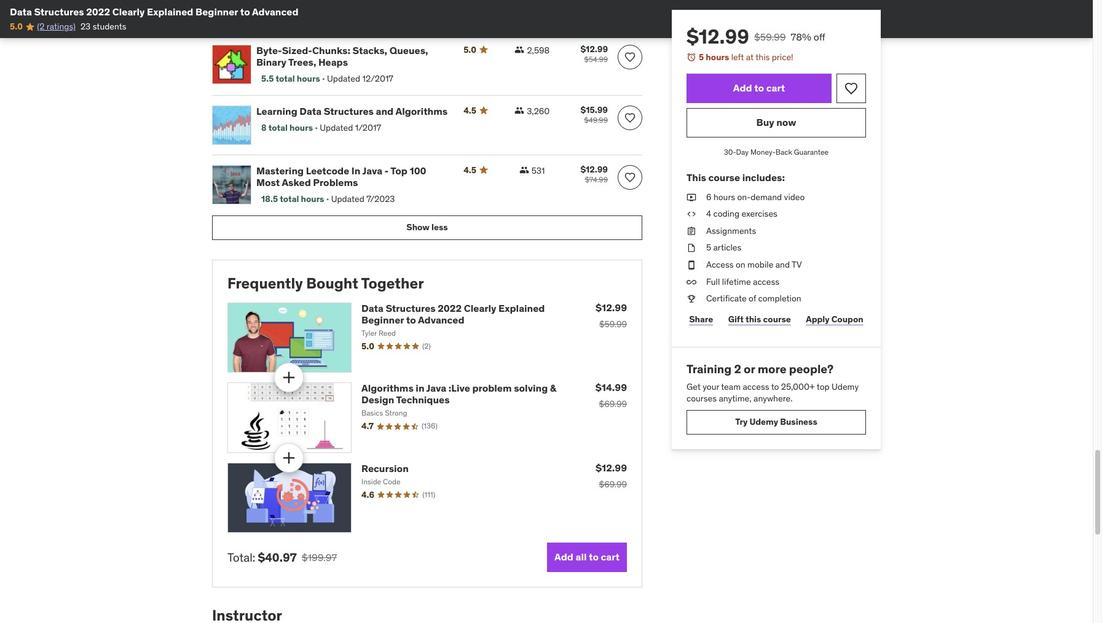 Task type: locate. For each thing, give the bounding box(es) containing it.
mobile
[[747, 259, 773, 270]]

hours down learning
[[290, 122, 313, 133]]

clearly for data structures 2022 clearly explained beginner to advanced tyler reed
[[464, 302, 496, 314]]

$40.97
[[258, 550, 297, 565]]

business
[[780, 417, 817, 428]]

1 vertical spatial $69.99
[[599, 479, 627, 490]]

structures up updated 1/2017
[[324, 105, 374, 117]]

1 horizontal spatial 2022
[[438, 302, 462, 314]]

advanced for data structures 2022 clearly explained beginner to advanced
[[252, 6, 298, 18]]

1 vertical spatial access
[[743, 381, 769, 392]]

xsmall image for access on mobile and tv
[[687, 259, 696, 271]]

binary
[[256, 56, 286, 68]]

$59.99 inside $12.99 $59.99 78% off
[[754, 31, 786, 43]]

0 vertical spatial updated
[[327, 73, 360, 84]]

1 vertical spatial data
[[300, 105, 322, 117]]

0 vertical spatial cart
[[766, 82, 785, 94]]

5.0 right queues,
[[464, 44, 476, 55]]

at
[[746, 52, 754, 63]]

1 vertical spatial udemy
[[750, 417, 778, 428]]

structures inside the data structures 2022 clearly explained beginner to advanced tyler reed
[[386, 302, 436, 314]]

problems
[[313, 176, 358, 189]]

total:
[[227, 551, 255, 565]]

$69.99 for $14.99
[[599, 399, 627, 410]]

0 horizontal spatial structures
[[34, 6, 84, 18]]

updated for chunks:
[[327, 73, 360, 84]]

0 horizontal spatial explained
[[147, 6, 193, 18]]

0 horizontal spatial 2022
[[86, 6, 110, 18]]

and inside learning data structures and algorithms link
[[376, 105, 393, 117]]

updated down learning data structures and algorithms
[[320, 122, 353, 133]]

8
[[261, 122, 267, 133]]

$12.99 for $12.99 $59.99 78% off
[[687, 24, 749, 49]]

apply
[[806, 314, 830, 325]]

updated 1/2017
[[320, 122, 381, 133]]

0 horizontal spatial course
[[708, 172, 740, 184]]

hours for 5.5 total hours
[[297, 73, 320, 84]]

0 vertical spatial beginner
[[195, 6, 238, 18]]

xsmall image left 531
[[519, 165, 529, 175]]

0 vertical spatial algorithms
[[395, 105, 448, 117]]

1 vertical spatial 4.5
[[464, 165, 476, 176]]

0 horizontal spatial $59.99
[[599, 319, 627, 330]]

add all to cart
[[554, 552, 620, 564]]

5 left articles at the top right of page
[[706, 242, 711, 253]]

1 vertical spatial wishlist image
[[624, 112, 636, 124]]

advanced for data structures 2022 clearly explained beginner to advanced tyler reed
[[418, 314, 464, 326]]

1 vertical spatial 5
[[706, 242, 711, 253]]

explained for data structures 2022 clearly explained beginner to advanced
[[147, 6, 193, 18]]

buy now
[[756, 116, 796, 128]]

to down 5 hours left at this price!
[[754, 82, 764, 94]]

structures down together
[[386, 302, 436, 314]]

xsmall image up share
[[687, 293, 696, 305]]

1 4.5 from the top
[[464, 105, 476, 116]]

this right at
[[756, 52, 770, 63]]

frequently
[[227, 274, 303, 293]]

1 horizontal spatial cart
[[766, 82, 785, 94]]

5 right alarm icon
[[699, 52, 704, 63]]

techniques
[[396, 394, 450, 406]]

people?
[[789, 362, 834, 377]]

0 horizontal spatial cart
[[601, 552, 620, 564]]

2 vertical spatial xsmall image
[[687, 293, 696, 305]]

total right 5.5
[[276, 73, 295, 84]]

$14.99
[[596, 382, 627, 394]]

0 vertical spatial data
[[10, 6, 32, 18]]

total right 24
[[274, 12, 293, 23]]

total: $40.97 $199.97
[[227, 550, 337, 565]]

xsmall image for 5 articles
[[687, 242, 696, 254]]

0 vertical spatial 5.0
[[10, 21, 23, 32]]

0 vertical spatial add
[[733, 82, 752, 94]]

access down mobile
[[753, 276, 779, 287]]

recursion
[[361, 463, 409, 475]]

beginner for data structures 2022 clearly explained beginner to advanced tyler reed
[[361, 314, 404, 326]]

2 vertical spatial updated
[[331, 194, 364, 205]]

udemy right top
[[832, 381, 859, 392]]

cart right all at the bottom of page
[[601, 552, 620, 564]]

more
[[758, 362, 786, 377]]

$15.99 $49.99
[[581, 104, 608, 125]]

2 horizontal spatial data
[[361, 302, 383, 314]]

basics
[[361, 409, 383, 418]]

beginner inside the data structures 2022 clearly explained beginner to advanced tyler reed
[[361, 314, 404, 326]]

clearly inside the data structures 2022 clearly explained beginner to advanced tyler reed
[[464, 302, 496, 314]]

1 vertical spatial this
[[746, 314, 761, 325]]

23 students
[[80, 21, 126, 32]]

531
[[532, 165, 545, 176]]

to inside button
[[754, 82, 764, 94]]

1 horizontal spatial udemy
[[832, 381, 859, 392]]

0 horizontal spatial 5
[[699, 52, 704, 63]]

data for data structures 2022 clearly explained beginner to advanced
[[10, 6, 32, 18]]

5 for 5 hours left at this price!
[[699, 52, 704, 63]]

1 vertical spatial 2022
[[438, 302, 462, 314]]

learning
[[256, 105, 297, 117]]

4.5
[[464, 105, 476, 116], [464, 165, 476, 176]]

1 horizontal spatial beginner
[[361, 314, 404, 326]]

2 vertical spatial data
[[361, 302, 383, 314]]

assignments
[[706, 225, 756, 237]]

0 vertical spatial 5
[[699, 52, 704, 63]]

add down 5 hours left at this price!
[[733, 82, 752, 94]]

xsmall image for 6 hours on-demand video
[[687, 192, 696, 204]]

0 vertical spatial and
[[376, 105, 393, 117]]

0 horizontal spatial add
[[554, 552, 573, 564]]

in
[[416, 382, 424, 395]]

1 horizontal spatial clearly
[[464, 302, 496, 314]]

beginner for data structures 2022 clearly explained beginner to advanced
[[195, 6, 238, 18]]

4.5 for mastering leetcode in java - top 100 most asked problems
[[464, 165, 476, 176]]

structures for data structures 2022 clearly explained beginner to advanced tyler reed
[[386, 302, 436, 314]]

2 4.5 from the top
[[464, 165, 476, 176]]

1 vertical spatial 5.0
[[464, 44, 476, 55]]

alarm image
[[687, 52, 696, 62]]

hours down asked on the left of the page
[[301, 194, 324, 205]]

buy
[[756, 116, 774, 128]]

course down completion on the top of the page
[[763, 314, 791, 325]]

$15.99
[[581, 104, 608, 115]]

$12.99 for $12.99 $69.99
[[596, 462, 627, 474]]

(2)
[[422, 342, 431, 351]]

$12.99 $59.99 78% off
[[687, 24, 825, 49]]

to inside the data structures 2022 clearly explained beginner to advanced tyler reed
[[406, 314, 416, 326]]

wishlist image
[[844, 81, 859, 96], [624, 112, 636, 124], [624, 171, 636, 184]]

add inside button
[[554, 552, 573, 564]]

certificate of completion
[[706, 293, 801, 304]]

chunks:
[[312, 44, 350, 56]]

0 vertical spatial structures
[[34, 6, 84, 18]]

add
[[733, 82, 752, 94], [554, 552, 573, 564]]

1 horizontal spatial $59.99
[[754, 31, 786, 43]]

xsmall image
[[515, 45, 525, 55], [515, 106, 524, 115], [687, 192, 696, 204], [687, 208, 696, 221], [687, 225, 696, 237], [687, 259, 696, 271], [687, 276, 696, 288]]

data for data structures 2022 clearly explained beginner to advanced tyler reed
[[361, 302, 383, 314]]

1 vertical spatial cart
[[601, 552, 620, 564]]

java
[[362, 165, 382, 177], [426, 382, 446, 395]]

2,598
[[527, 45, 550, 56]]

1 vertical spatial updated
[[320, 122, 353, 133]]

beginner up reed
[[361, 314, 404, 326]]

and left tv
[[776, 259, 790, 270]]

explained inside the data structures 2022 clearly explained beginner to advanced tyler reed
[[499, 302, 545, 314]]

25,000+
[[781, 381, 815, 392]]

cart down 'price!' in the right top of the page
[[766, 82, 785, 94]]

0 vertical spatial clearly
[[112, 6, 145, 18]]

to right all at the bottom of page
[[589, 552, 599, 564]]

add inside button
[[733, 82, 752, 94]]

access
[[753, 276, 779, 287], [743, 381, 769, 392]]

top
[[390, 165, 407, 177]]

$12.99 $69.99
[[596, 462, 627, 490]]

0 vertical spatial 2022
[[86, 6, 110, 18]]

0 horizontal spatial advanced
[[252, 6, 298, 18]]

beginner left 24
[[195, 6, 238, 18]]

your
[[703, 381, 719, 392]]

1 vertical spatial java
[[426, 382, 446, 395]]

5.0 for (2 ratings)
[[10, 21, 23, 32]]

2022 inside the data structures 2022 clearly explained beginner to advanced tyler reed
[[438, 302, 462, 314]]

structures up ratings)
[[34, 6, 84, 18]]

1 horizontal spatial advanced
[[418, 314, 464, 326]]

1 horizontal spatial data
[[300, 105, 322, 117]]

1 vertical spatial xsmall image
[[687, 242, 696, 254]]

2 vertical spatial 5.0
[[361, 341, 374, 352]]

1 horizontal spatial 5
[[706, 242, 711, 253]]

data structures 2022 clearly explained beginner to advanced link
[[361, 302, 545, 326]]

0 vertical spatial $69.99
[[599, 399, 627, 410]]

udemy right "try"
[[750, 417, 778, 428]]

5 articles
[[706, 242, 742, 253]]

access down or
[[743, 381, 769, 392]]

$12.99 for $12.99 $54.99
[[580, 44, 608, 55]]

0 vertical spatial 4.5
[[464, 105, 476, 116]]

1 horizontal spatial course
[[763, 314, 791, 325]]

18.5
[[261, 194, 278, 205]]

updated 7/2023
[[331, 194, 395, 205]]

full
[[706, 276, 720, 287]]

to up anywhere.
[[771, 381, 779, 392]]

hours down trees,
[[297, 73, 320, 84]]

0 horizontal spatial beginner
[[195, 6, 238, 18]]

1 vertical spatial add
[[554, 552, 573, 564]]

xsmall image left 5 articles
[[687, 242, 696, 254]]

algorithms inside 'algorithms in java :live problem solving & design techniques basics strong'
[[361, 382, 414, 395]]

5.0
[[10, 21, 23, 32], [464, 44, 476, 55], [361, 341, 374, 352]]

2 vertical spatial structures
[[386, 302, 436, 314]]

updated down problems
[[331, 194, 364, 205]]

total
[[274, 12, 293, 23], [276, 73, 295, 84], [268, 122, 288, 133], [280, 194, 299, 205]]

2 $69.99 from the top
[[599, 479, 627, 490]]

1 vertical spatial $59.99
[[599, 319, 627, 330]]

18.5 total hours
[[261, 194, 324, 205]]

$12.99
[[687, 24, 749, 49], [580, 44, 608, 55], [580, 164, 608, 175], [596, 302, 627, 314], [596, 462, 627, 474]]

add left all at the bottom of page
[[554, 552, 573, 564]]

1 horizontal spatial 5.0
[[361, 341, 374, 352]]

total right 8
[[268, 122, 288, 133]]

this right gift
[[746, 314, 761, 325]]

or
[[744, 362, 755, 377]]

0 vertical spatial course
[[708, 172, 740, 184]]

full lifetime access
[[706, 276, 779, 287]]

2 reviews element
[[422, 342, 431, 352]]

and for tv
[[776, 259, 790, 270]]

:live
[[449, 382, 470, 395]]

and up "1/2017"
[[376, 105, 393, 117]]

$69.99 inside $14.99 $69.99
[[599, 399, 627, 410]]

0 vertical spatial advanced
[[252, 6, 298, 18]]

xsmall image
[[519, 165, 529, 175], [687, 242, 696, 254], [687, 293, 696, 305]]

coding
[[713, 208, 739, 220]]

1 horizontal spatial add
[[733, 82, 752, 94]]

algorithms up '100'
[[395, 105, 448, 117]]

$69.99 inside $12.99 $69.99
[[599, 479, 627, 490]]

to down together
[[406, 314, 416, 326]]

algorithms
[[395, 105, 448, 117], [361, 382, 414, 395]]

java right in
[[426, 382, 446, 395]]

2 vertical spatial wishlist image
[[624, 171, 636, 184]]

1 vertical spatial course
[[763, 314, 791, 325]]

0 horizontal spatial clearly
[[112, 6, 145, 18]]

0 vertical spatial $59.99
[[754, 31, 786, 43]]

to left 24
[[240, 6, 250, 18]]

1 vertical spatial advanced
[[418, 314, 464, 326]]

advanced up (2)
[[418, 314, 464, 326]]

2 horizontal spatial 5.0
[[464, 44, 476, 55]]

clearly for data structures 2022 clearly explained beginner to advanced
[[112, 6, 145, 18]]

java left '-'
[[362, 165, 382, 177]]

1 vertical spatial clearly
[[464, 302, 496, 314]]

1 $69.99 from the top
[[599, 399, 627, 410]]

1 vertical spatial and
[[776, 259, 790, 270]]

136 reviews element
[[422, 422, 438, 432]]

structures for data structures 2022 clearly explained beginner to advanced
[[34, 6, 84, 18]]

total down asked on the left of the page
[[280, 194, 299, 205]]

5.0 down tyler
[[361, 341, 374, 352]]

2022
[[86, 6, 110, 18], [438, 302, 462, 314]]

advanced inside the data structures 2022 clearly explained beginner to advanced tyler reed
[[418, 314, 464, 326]]

1 vertical spatial algorithms
[[361, 382, 414, 395]]

0 horizontal spatial data
[[10, 6, 32, 18]]

updated down the heaps
[[327, 73, 360, 84]]

0 horizontal spatial java
[[362, 165, 382, 177]]

2 horizontal spatial structures
[[386, 302, 436, 314]]

1 vertical spatial beginner
[[361, 314, 404, 326]]

data
[[10, 6, 32, 18], [300, 105, 322, 117], [361, 302, 383, 314]]

data inside the data structures 2022 clearly explained beginner to advanced tyler reed
[[361, 302, 383, 314]]

on-
[[737, 192, 751, 203]]

1 horizontal spatial java
[[426, 382, 446, 395]]

0 vertical spatial explained
[[147, 6, 193, 18]]

1 vertical spatial explained
[[499, 302, 545, 314]]

0 horizontal spatial udemy
[[750, 417, 778, 428]]

1 horizontal spatial structures
[[324, 105, 374, 117]]

course up 6
[[708, 172, 740, 184]]

0 vertical spatial java
[[362, 165, 382, 177]]

0 vertical spatial xsmall image
[[519, 165, 529, 175]]

hours up sized-
[[295, 12, 318, 23]]

clearly
[[112, 6, 145, 18], [464, 302, 496, 314]]

1 horizontal spatial and
[[776, 259, 790, 270]]

xsmall image for 2,598
[[515, 45, 525, 55]]

off
[[814, 31, 825, 43]]

0 vertical spatial udemy
[[832, 381, 859, 392]]

cart
[[766, 82, 785, 94], [601, 552, 620, 564]]

all
[[576, 552, 587, 564]]

beginner
[[195, 6, 238, 18], [361, 314, 404, 326]]

structures
[[34, 6, 84, 18], [324, 105, 374, 117], [386, 302, 436, 314]]

hours
[[295, 12, 318, 23], [706, 52, 729, 63], [297, 73, 320, 84], [290, 122, 313, 133], [714, 192, 735, 203], [301, 194, 324, 205]]

algorithms up strong
[[361, 382, 414, 395]]

$59.99 inside the $12.99 $59.99
[[599, 319, 627, 330]]

to
[[240, 6, 250, 18], [754, 82, 764, 94], [406, 314, 416, 326], [771, 381, 779, 392], [589, 552, 599, 564]]

add for add all to cart
[[554, 552, 573, 564]]

advanced up byte-
[[252, 6, 298, 18]]

0 horizontal spatial 5.0
[[10, 21, 23, 32]]

5.0 left (2
[[10, 21, 23, 32]]

and
[[376, 105, 393, 117], [776, 259, 790, 270]]

0 horizontal spatial and
[[376, 105, 393, 117]]

1 horizontal spatial explained
[[499, 302, 545, 314]]

$59.99
[[754, 31, 786, 43], [599, 319, 627, 330]]

$69.99
[[599, 399, 627, 410], [599, 479, 627, 490]]



Task type: describe. For each thing, give the bounding box(es) containing it.
completion
[[758, 293, 801, 304]]

xsmall image for certificate of completion
[[687, 293, 696, 305]]

team
[[721, 381, 741, 392]]

this inside "link"
[[746, 314, 761, 325]]

wishlist image for learning data structures and algorithms
[[624, 112, 636, 124]]

share
[[689, 314, 713, 325]]

(2 ratings)
[[37, 21, 76, 32]]

guarantee
[[794, 147, 829, 156]]

access
[[706, 259, 734, 270]]

updated for structures
[[320, 122, 353, 133]]

to inside button
[[589, 552, 599, 564]]

together
[[361, 274, 424, 293]]

java inside mastering leetcode in java - top 100 most asked problems
[[362, 165, 382, 177]]

add to cart button
[[687, 74, 832, 103]]

$54.99
[[584, 55, 608, 64]]

4.7
[[361, 421, 374, 432]]

anytime,
[[719, 393, 752, 405]]

ratings)
[[47, 21, 76, 32]]

add for add to cart
[[733, 82, 752, 94]]

(2
[[37, 21, 45, 32]]

30-day money-back guarantee
[[724, 147, 829, 156]]

2022 for data structures 2022 clearly explained beginner to advanced tyler reed
[[438, 302, 462, 314]]

$69.99 for $12.99
[[599, 479, 627, 490]]

gift this course
[[728, 314, 791, 325]]

explained for data structures 2022 clearly explained beginner to advanced tyler reed
[[499, 302, 545, 314]]

111 reviews element
[[422, 490, 435, 501]]

xsmall image for 531
[[519, 165, 529, 175]]

wishlist image
[[624, 51, 636, 63]]

30-
[[724, 147, 736, 156]]

0 vertical spatial wishlist image
[[844, 81, 859, 96]]

$59.99 for $12.99 $59.99
[[599, 319, 627, 330]]

4.6
[[361, 490, 374, 501]]

queues,
[[390, 44, 428, 56]]

show less
[[406, 222, 448, 233]]

$59.99 for $12.99 $59.99 78% off
[[754, 31, 786, 43]]

100
[[410, 165, 426, 177]]

5.5 total hours
[[261, 73, 320, 84]]

buy now button
[[687, 108, 866, 137]]

coupon
[[831, 314, 863, 325]]

mastering leetcode in java - top 100 most asked problems link
[[256, 165, 449, 189]]

apply coupon button
[[803, 308, 866, 332]]

xsmall image for 4 coding exercises
[[687, 208, 696, 221]]

byte-sized-chunks: stacks, queues, binary trees, heaps link
[[256, 44, 449, 68]]

2022 for data structures 2022 clearly explained beginner to advanced
[[86, 6, 110, 18]]

$199.97
[[302, 552, 337, 564]]

mastering leetcode in java - top 100 most asked problems
[[256, 165, 426, 189]]

0 vertical spatial this
[[756, 52, 770, 63]]

try udemy business
[[735, 417, 817, 428]]

5.0 for (2)
[[361, 341, 374, 352]]

12/2017
[[362, 73, 393, 84]]

xsmall image for 3,260
[[515, 106, 524, 115]]

hours for 18.5 total hours
[[301, 194, 324, 205]]

price!
[[772, 52, 793, 63]]

share button
[[687, 308, 716, 332]]

2
[[734, 362, 741, 377]]

and for algorithms
[[376, 105, 393, 117]]

add to cart
[[733, 82, 785, 94]]

xsmall image for full lifetime access
[[687, 276, 696, 288]]

udemy inside training 2 or more people? get your team access to 25,000+ top udemy courses anytime, anywhere.
[[832, 381, 859, 392]]

training 2 or more people? get your team access to 25,000+ top udemy courses anytime, anywhere.
[[687, 362, 859, 405]]

access inside training 2 or more people? get your team access to 25,000+ top udemy courses anytime, anywhere.
[[743, 381, 769, 392]]

of
[[749, 293, 756, 304]]

heaps
[[318, 56, 348, 68]]

data structures 2022 clearly explained beginner to advanced tyler reed
[[361, 302, 545, 338]]

(111)
[[422, 490, 435, 499]]

algorithms in java :live problem solving & design techniques link
[[361, 382, 556, 406]]

mastering
[[256, 165, 304, 177]]

exercises
[[742, 208, 777, 220]]

articles
[[713, 242, 742, 253]]

algorithms in java :live problem solving & design techniques basics strong
[[361, 382, 556, 418]]

frequently bought together
[[227, 274, 424, 293]]

this course includes:
[[687, 172, 785, 184]]

hours right 6
[[714, 192, 735, 203]]

23
[[80, 21, 91, 32]]

xsmall image for assignments
[[687, 225, 696, 237]]

leetcode
[[306, 165, 349, 177]]

cart inside button
[[601, 552, 620, 564]]

anywhere.
[[754, 393, 793, 405]]

on
[[736, 259, 745, 270]]

cart inside button
[[766, 82, 785, 94]]

bought
[[306, 274, 358, 293]]

$12.99 for $12.99 $74.99
[[580, 164, 608, 175]]

to inside training 2 or more people? get your team access to 25,000+ top udemy courses anytime, anywhere.
[[771, 381, 779, 392]]

$74.99
[[585, 175, 608, 184]]

$49.99
[[584, 115, 608, 125]]

includes:
[[742, 172, 785, 184]]

&
[[550, 382, 556, 395]]

updated for in
[[331, 194, 364, 205]]

total for learning
[[268, 122, 288, 133]]

this
[[687, 172, 706, 184]]

recursion link
[[361, 463, 409, 475]]

wishlist image for mastering leetcode in java - top 100 most asked problems
[[624, 171, 636, 184]]

java inside 'algorithms in java :live problem solving & design techniques basics strong'
[[426, 382, 446, 395]]

top
[[817, 381, 830, 392]]

$12.99 $54.99
[[580, 44, 608, 64]]

$12.99 for $12.99 $59.99
[[596, 302, 627, 314]]

8 total hours
[[261, 122, 313, 133]]

back
[[776, 147, 792, 156]]

trees,
[[288, 56, 316, 68]]

in
[[352, 165, 360, 177]]

hours for 24 total hours
[[295, 12, 318, 23]]

hours left left
[[706, 52, 729, 63]]

5 hours left at this price!
[[699, 52, 793, 63]]

show
[[406, 222, 430, 233]]

students
[[93, 21, 126, 32]]

hours for 8 total hours
[[290, 122, 313, 133]]

now
[[776, 116, 796, 128]]

4.5 for learning data structures and algorithms
[[464, 105, 476, 116]]

course inside "link"
[[763, 314, 791, 325]]

code
[[383, 477, 400, 487]]

1 vertical spatial structures
[[324, 105, 374, 117]]

byte-
[[256, 44, 282, 56]]

byte-sized-chunks: stacks, queues, binary trees, heaps
[[256, 44, 428, 68]]

tv
[[792, 259, 802, 270]]

7/2023
[[366, 194, 395, 205]]

0 vertical spatial access
[[753, 276, 779, 287]]

5.5
[[261, 73, 274, 84]]

video
[[784, 192, 805, 203]]

-
[[385, 165, 389, 177]]

3,260
[[527, 106, 550, 117]]

problem
[[472, 382, 512, 395]]

1/2017
[[355, 122, 381, 133]]

78%
[[791, 31, 811, 43]]

total for byte-
[[276, 73, 295, 84]]

demand
[[751, 192, 782, 203]]

apply coupon
[[806, 314, 863, 325]]

get
[[687, 381, 701, 392]]

5 for 5 articles
[[706, 242, 711, 253]]

total for mastering
[[280, 194, 299, 205]]

add all to cart button
[[547, 543, 627, 573]]



Task type: vqa. For each thing, say whether or not it's contained in the screenshot.


